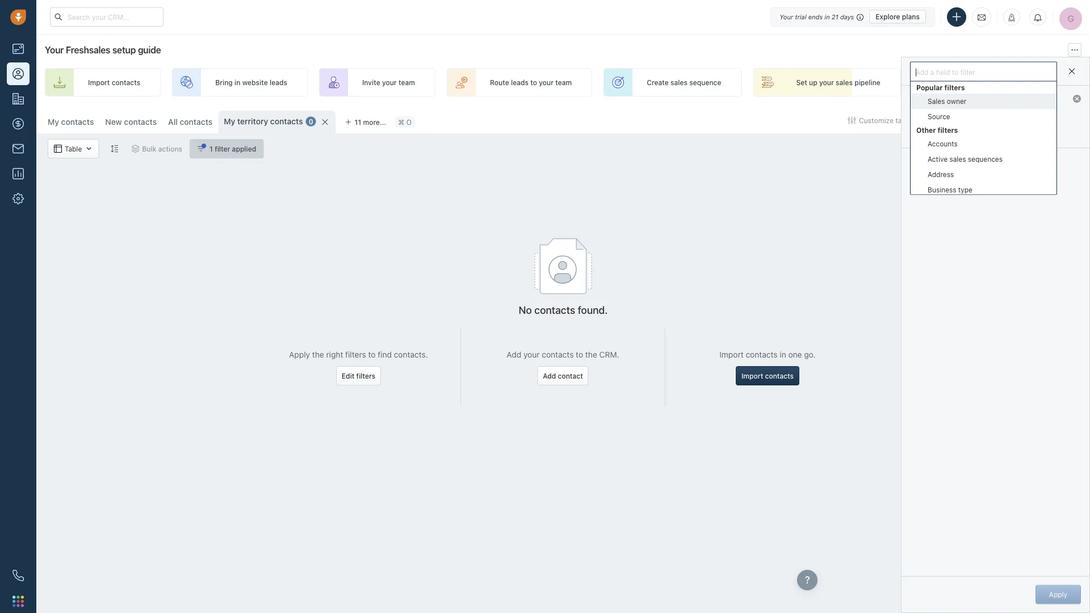 Task type: vqa. For each thing, say whether or not it's contained in the screenshot.
Created by me dropdown button
no



Task type: describe. For each thing, give the bounding box(es) containing it.
phone image
[[12, 570, 24, 581]]

contacts.
[[394, 350, 428, 359]]

create
[[647, 78, 669, 86]]

freshworks switcher image
[[12, 596, 24, 607]]

import contacts in one go.
[[720, 350, 816, 359]]

team inside invite your team link
[[399, 78, 415, 86]]

active
[[928, 155, 948, 163]]

create sales sequence
[[647, 78, 721, 86]]

your right route
[[539, 78, 554, 86]]

trial
[[795, 13, 807, 20]]

popular filters
[[916, 83, 965, 91]]

contacts down setup
[[112, 78, 140, 86]]

route
[[490, 78, 509, 86]]

right
[[326, 350, 343, 359]]

my contacts
[[48, 117, 94, 127]]

business
[[928, 186, 956, 194]]

add a field to filter
[[916, 67, 976, 75]]

create sales sequence link
[[604, 68, 742, 97]]

import contacts link
[[45, 68, 161, 97]]

ends
[[808, 13, 823, 20]]

sales
[[928, 97, 945, 105]]

add inside 'dropdown button'
[[916, 67, 929, 75]]

territories
[[938, 114, 970, 122]]

0 vertical spatial add contact button
[[1023, 111, 1084, 130]]

2 horizontal spatial in
[[825, 13, 830, 20]]

your down no
[[524, 350, 540, 359]]

customize table button
[[841, 111, 919, 130]]

type
[[958, 186, 973, 194]]

invite
[[362, 78, 380, 86]]

customize
[[859, 116, 894, 124]]

explore plans link
[[869, 10, 926, 24]]

⌘
[[398, 118, 404, 126]]

o
[[406, 118, 412, 126]]

my for my contacts
[[48, 117, 59, 127]]

contacts right new
[[124, 117, 157, 127]]

group for popular filters
[[911, 93, 1057, 124]]

filter inside "button"
[[215, 145, 230, 153]]

invite your team link
[[319, 68, 435, 97]]

active sales sequences
[[928, 155, 1003, 163]]

contains
[[948, 96, 975, 104]]

sales for create
[[671, 78, 688, 86]]

add a field to filter button
[[910, 62, 1057, 81]]

sales inside "link"
[[836, 78, 853, 86]]

filters for edit
[[356, 372, 375, 380]]

to right route
[[530, 78, 537, 86]]

apply
[[289, 350, 310, 359]]

1 filter applied button
[[190, 139, 264, 158]]

0 horizontal spatial add contact
[[543, 372, 583, 380]]

sales for active
[[950, 155, 966, 163]]

11 more...
[[355, 118, 386, 126]]

invite your team
[[362, 78, 415, 86]]

1 horizontal spatial import contacts button
[[925, 111, 998, 130]]

your freshsales setup guide
[[45, 45, 161, 55]]

⌘ o
[[398, 118, 412, 126]]

apply the right filters to find contacts.
[[289, 350, 428, 359]]

all contacts
[[168, 117, 213, 127]]

11
[[355, 118, 361, 126]]

bulk
[[142, 145, 156, 153]]

applied
[[232, 145, 256, 153]]

new
[[105, 117, 122, 127]]

filters for other
[[938, 126, 958, 134]]

0 horizontal spatial import contacts button
[[736, 366, 799, 385]]

set up your sales pipeline
[[796, 78, 881, 86]]

route leads to your team link
[[447, 68, 592, 97]]

owner
[[947, 97, 967, 105]]

my territory contacts link
[[224, 116, 303, 127]]

1 container_wx8msf4aqz5i3rn1 image from the left
[[54, 145, 62, 153]]

bulk actions button
[[124, 139, 190, 158]]

business type option
[[911, 182, 1057, 197]]

new contacts
[[105, 117, 157, 127]]

11 more... button
[[339, 114, 393, 130]]

address
[[928, 170, 954, 178]]

one
[[788, 350, 802, 359]]

days
[[840, 13, 854, 20]]

style_myh0__igzzd8unmi image
[[110, 145, 118, 153]]

1 vertical spatial contact
[[558, 372, 583, 380]]

set
[[796, 78, 807, 86]]

my territories
[[926, 114, 970, 122]]

1
[[210, 145, 213, 153]]

2 vertical spatial import contacts
[[741, 372, 794, 380]]

active sales sequences option
[[911, 151, 1057, 167]]

container_wx8msf4aqz5i3rn1 image for bulk
[[131, 145, 139, 153]]

found.
[[578, 304, 608, 316]]

table button
[[48, 139, 99, 158]]

contacts left one at bottom
[[746, 350, 778, 359]]

contains button
[[945, 95, 983, 105]]

all
[[168, 117, 178, 127]]

import contacts inside group
[[940, 116, 993, 124]]

edit filters
[[342, 372, 375, 380]]

sequence
[[689, 78, 721, 86]]

source option
[[911, 109, 1057, 124]]

explore plans
[[876, 13, 920, 21]]



Task type: locate. For each thing, give the bounding box(es) containing it.
container_wx8msf4aqz5i3rn1 image left customize
[[848, 116, 856, 124]]

other
[[916, 126, 936, 134]]

accounts option
[[911, 136, 1057, 151]]

group
[[911, 93, 1057, 124], [911, 136, 1057, 613]]

filters up owner
[[945, 83, 965, 91]]

team inside 'route leads to your team' link
[[555, 78, 572, 86]]

0 horizontal spatial import contacts
[[88, 78, 140, 86]]

field
[[937, 67, 951, 75]]

plans
[[902, 13, 920, 21]]

in left 21
[[825, 13, 830, 20]]

show
[[910, 130, 928, 138]]

Search your CRM... text field
[[50, 7, 164, 27]]

more...
[[363, 118, 386, 126]]

to left find
[[368, 350, 376, 359]]

0 horizontal spatial the
[[312, 350, 324, 359]]

setup
[[112, 45, 136, 55]]

1 horizontal spatial my
[[224, 117, 235, 126]]

your
[[382, 78, 397, 86], [539, 78, 554, 86], [819, 78, 834, 86], [524, 350, 540, 359]]

sales
[[671, 78, 688, 86], [836, 78, 853, 86], [950, 155, 966, 163]]

0 horizontal spatial in
[[235, 78, 240, 86]]

container_wx8msf4aqz5i3rn1 image left bulk
[[131, 145, 139, 153]]

1 team from the left
[[399, 78, 415, 86]]

customize table
[[859, 116, 912, 124]]

1 horizontal spatial in
[[780, 350, 786, 359]]

contacts right all
[[180, 117, 213, 127]]

0 horizontal spatial team
[[399, 78, 415, 86]]

to inside 'dropdown button'
[[953, 67, 959, 75]]

your left "freshsales" on the left top of the page
[[45, 45, 64, 55]]

my for my territory contacts 0
[[224, 117, 235, 126]]

bring in website leads link
[[172, 68, 308, 97]]

2 container_wx8msf4aqz5i3rn1 image from the left
[[85, 145, 93, 153]]

container_wx8msf4aqz5i3rn1 image
[[54, 145, 62, 153], [85, 145, 93, 153]]

1 horizontal spatial sales
[[836, 78, 853, 86]]

filters
[[945, 83, 965, 91], [938, 126, 958, 134], [345, 350, 366, 359], [356, 372, 375, 380]]

filter right 1
[[215, 145, 230, 153]]

2 the from the left
[[585, 350, 597, 359]]

0 horizontal spatial leads
[[270, 78, 287, 86]]

contacts up table
[[61, 117, 94, 127]]

1 horizontal spatial the
[[585, 350, 597, 359]]

2 group from the top
[[911, 136, 1057, 613]]

1 option from the top
[[911, 81, 1057, 124]]

container_wx8msf4aqz5i3rn1 image left table
[[54, 145, 62, 153]]

1 vertical spatial group
[[911, 136, 1057, 613]]

filter
[[961, 67, 976, 75], [215, 145, 230, 153]]

filters right the right
[[345, 350, 366, 359]]

guide
[[138, 45, 161, 55]]

your left trial
[[780, 13, 793, 20]]

in
[[825, 13, 830, 20], [235, 78, 240, 86], [780, 350, 786, 359]]

filter up the add deal
[[961, 67, 976, 75]]

my for my territories
[[926, 114, 936, 122]]

add your contacts to the crm.
[[507, 350, 619, 359]]

1 vertical spatial filter
[[215, 145, 230, 153]]

0 vertical spatial in
[[825, 13, 830, 20]]

0 horizontal spatial contact
[[558, 372, 583, 380]]

21
[[832, 13, 838, 20]]

bulk actions
[[142, 145, 182, 153]]

leads inside 'route leads to your team' link
[[511, 78, 529, 86]]

0 horizontal spatial add contact button
[[537, 366, 589, 385]]

import contacts button down import contacts in one go.
[[736, 366, 799, 385]]

your inside "link"
[[819, 78, 834, 86]]

sequences
[[968, 155, 1003, 163]]

email image
[[978, 12, 986, 22]]

2 horizontal spatial container_wx8msf4aqz5i3rn1 image
[[848, 116, 856, 124]]

your trial ends in 21 days
[[780, 13, 854, 20]]

my
[[926, 114, 936, 122], [224, 117, 235, 126], [48, 117, 59, 127]]

filters inside button
[[356, 372, 375, 380]]

1 horizontal spatial container_wx8msf4aqz5i3rn1 image
[[85, 145, 93, 153]]

business type
[[928, 186, 973, 194]]

the left the right
[[312, 350, 324, 359]]

Add a field to filter search field
[[913, 64, 1054, 80]]

container_wx8msf4aqz5i3rn1 image
[[848, 116, 856, 124], [131, 145, 139, 153], [197, 145, 205, 153]]

2 horizontal spatial my
[[926, 114, 936, 122]]

list box containing popular filters
[[910, 81, 1057, 613]]

option
[[911, 81, 1057, 124], [911, 124, 1057, 613]]

your right invite
[[382, 78, 397, 86]]

to
[[953, 67, 959, 75], [530, 78, 537, 86], [368, 350, 376, 359], [576, 350, 583, 359]]

deal
[[970, 78, 984, 86]]

source
[[928, 112, 950, 120]]

1 vertical spatial import contacts button
[[736, 366, 799, 385]]

0 vertical spatial contact
[[1054, 116, 1079, 124]]

filters right edit
[[356, 372, 375, 380]]

2 vertical spatial in
[[780, 350, 786, 359]]

add contact button
[[1023, 111, 1084, 130], [537, 366, 589, 385]]

my up table dropdown button
[[48, 117, 59, 127]]

sales right the create
[[671, 78, 688, 86]]

contacts left 0
[[270, 117, 303, 126]]

add
[[916, 67, 929, 75], [956, 78, 969, 86], [1039, 116, 1052, 124], [507, 350, 521, 359], [543, 372, 556, 380]]

import contacts down contains button on the top right of the page
[[940, 116, 993, 124]]

1 leads from the left
[[270, 78, 287, 86]]

sales right 'active'
[[950, 155, 966, 163]]

actions
[[158, 145, 182, 153]]

show more link
[[910, 130, 946, 138]]

in right 'bring'
[[235, 78, 240, 86]]

1 group from the top
[[911, 93, 1057, 124]]

your right up
[[819, 78, 834, 86]]

container_wx8msf4aqz5i3rn1 image right table
[[85, 145, 93, 153]]

filter inside 'dropdown button'
[[961, 67, 976, 75]]

all contacts button
[[162, 111, 218, 133], [168, 117, 213, 127]]

2 leads from the left
[[511, 78, 529, 86]]

import inside import contacts link
[[88, 78, 110, 86]]

leads right website
[[270, 78, 287, 86]]

no contacts found.
[[519, 304, 608, 316]]

explore
[[876, 13, 900, 21]]

no
[[519, 304, 532, 316]]

sales inside option
[[950, 155, 966, 163]]

contacts right no
[[534, 304, 575, 316]]

your for your freshsales setup guide
[[45, 45, 64, 55]]

add deal link
[[912, 68, 1005, 97]]

2 horizontal spatial import contacts
[[940, 116, 993, 124]]

1 filter applied
[[210, 145, 256, 153]]

0 horizontal spatial container_wx8msf4aqz5i3rn1 image
[[54, 145, 62, 153]]

group for other filters
[[911, 136, 1057, 613]]

pipeline
[[855, 78, 881, 86]]

your
[[780, 13, 793, 20], [45, 45, 64, 55]]

2 option from the top
[[911, 124, 1057, 613]]

go.
[[804, 350, 816, 359]]

leads right route
[[511, 78, 529, 86]]

1 the from the left
[[312, 350, 324, 359]]

1 vertical spatial your
[[45, 45, 64, 55]]

table
[[65, 145, 82, 153]]

2 team from the left
[[555, 78, 572, 86]]

1 horizontal spatial team
[[555, 78, 572, 86]]

bring
[[215, 78, 233, 86]]

1 vertical spatial add contact
[[543, 372, 583, 380]]

group containing sales owner
[[911, 93, 1057, 124]]

up
[[809, 78, 817, 86]]

import contacts down setup
[[88, 78, 140, 86]]

group containing accounts
[[911, 136, 1057, 613]]

0 vertical spatial import contacts button
[[925, 111, 998, 130]]

1 horizontal spatial leads
[[511, 78, 529, 86]]

show more
[[910, 130, 946, 138]]

to left the crm.
[[576, 350, 583, 359]]

1 horizontal spatial import contacts
[[741, 372, 794, 380]]

1 horizontal spatial container_wx8msf4aqz5i3rn1 image
[[197, 145, 205, 153]]

leads inside bring in website leads link
[[270, 78, 287, 86]]

filters down my territories
[[938, 126, 958, 134]]

find
[[378, 350, 392, 359]]

0 horizontal spatial your
[[45, 45, 64, 55]]

filters for popular
[[945, 83, 965, 91]]

import inside import contacts group
[[940, 116, 962, 124]]

edit filters button
[[336, 366, 381, 385]]

territory
[[910, 95, 942, 104]]

my up other
[[926, 114, 936, 122]]

0 horizontal spatial filter
[[215, 145, 230, 153]]

contacts
[[112, 78, 140, 86], [964, 116, 993, 124], [270, 117, 303, 126], [61, 117, 94, 127], [124, 117, 157, 127], [180, 117, 213, 127], [534, 304, 575, 316], [542, 350, 574, 359], [746, 350, 778, 359], [765, 372, 794, 380]]

contacts down import contacts in one go.
[[765, 372, 794, 380]]

popular
[[916, 83, 943, 91]]

1 horizontal spatial your
[[780, 13, 793, 20]]

container_wx8msf4aqz5i3rn1 image inside customize table button
[[848, 116, 856, 124]]

address option
[[911, 167, 1057, 182]]

list box
[[910, 81, 1057, 613]]

add deal
[[956, 78, 984, 86]]

phone element
[[7, 564, 30, 587]]

0 vertical spatial group
[[911, 93, 1057, 124]]

0 vertical spatial filter
[[961, 67, 976, 75]]

in left one at bottom
[[780, 350, 786, 359]]

freshsales
[[66, 45, 110, 55]]

0
[[309, 117, 313, 125]]

other filters
[[916, 126, 958, 134]]

1 vertical spatial in
[[235, 78, 240, 86]]

the left the crm.
[[585, 350, 597, 359]]

0 horizontal spatial container_wx8msf4aqz5i3rn1 image
[[131, 145, 139, 153]]

sales owner option
[[911, 93, 1057, 109]]

website
[[242, 78, 268, 86]]

1 horizontal spatial add contact button
[[1023, 111, 1084, 130]]

option containing popular filters
[[911, 81, 1057, 124]]

table
[[896, 116, 912, 124]]

option containing other filters
[[911, 124, 1057, 613]]

sales owner
[[928, 97, 967, 105]]

0 vertical spatial add contact
[[1039, 116, 1079, 124]]

sales left pipeline
[[836, 78, 853, 86]]

add contact
[[1039, 116, 1079, 124], [543, 372, 583, 380]]

import contacts down import contacts in one go.
[[741, 372, 794, 380]]

0 horizontal spatial my
[[48, 117, 59, 127]]

1 vertical spatial import contacts
[[940, 116, 993, 124]]

contacts inside group
[[964, 116, 993, 124]]

to right field
[[953, 67, 959, 75]]

container_wx8msf4aqz5i3rn1 image left 1
[[197, 145, 205, 153]]

your for your trial ends in 21 days
[[780, 13, 793, 20]]

1 horizontal spatial contact
[[1054, 116, 1079, 124]]

set up your sales pipeline link
[[753, 68, 901, 97]]

1 vertical spatial add contact button
[[537, 366, 589, 385]]

bring in website leads
[[215, 78, 287, 86]]

container_wx8msf4aqz5i3rn1 image inside 1 filter applied "button"
[[197, 145, 205, 153]]

container_wx8msf4aqz5i3rn1 image for customize
[[848, 116, 856, 124]]

1 horizontal spatial filter
[[961, 67, 976, 75]]

0 horizontal spatial sales
[[671, 78, 688, 86]]

0 vertical spatial import contacts
[[88, 78, 140, 86]]

contacts down sales owner option
[[964, 116, 993, 124]]

container_wx8msf4aqz5i3rn1 image inside bulk actions button
[[131, 145, 139, 153]]

a
[[931, 67, 935, 75]]

my territory contacts 0
[[224, 117, 313, 126]]

import contacts button
[[925, 111, 998, 130], [736, 366, 799, 385]]

my left territory
[[224, 117, 235, 126]]

1 horizontal spatial add contact
[[1039, 116, 1079, 124]]

contacts down no contacts found.
[[542, 350, 574, 359]]

0 vertical spatial your
[[780, 13, 793, 20]]

import contacts button down owner
[[925, 111, 998, 130]]

2 horizontal spatial sales
[[950, 155, 966, 163]]

import contacts group
[[925, 111, 1018, 130]]

territory
[[237, 117, 268, 126]]

new contacts button
[[100, 111, 162, 133], [105, 117, 157, 127]]

my contacts button
[[42, 111, 100, 133], [48, 117, 94, 127]]



